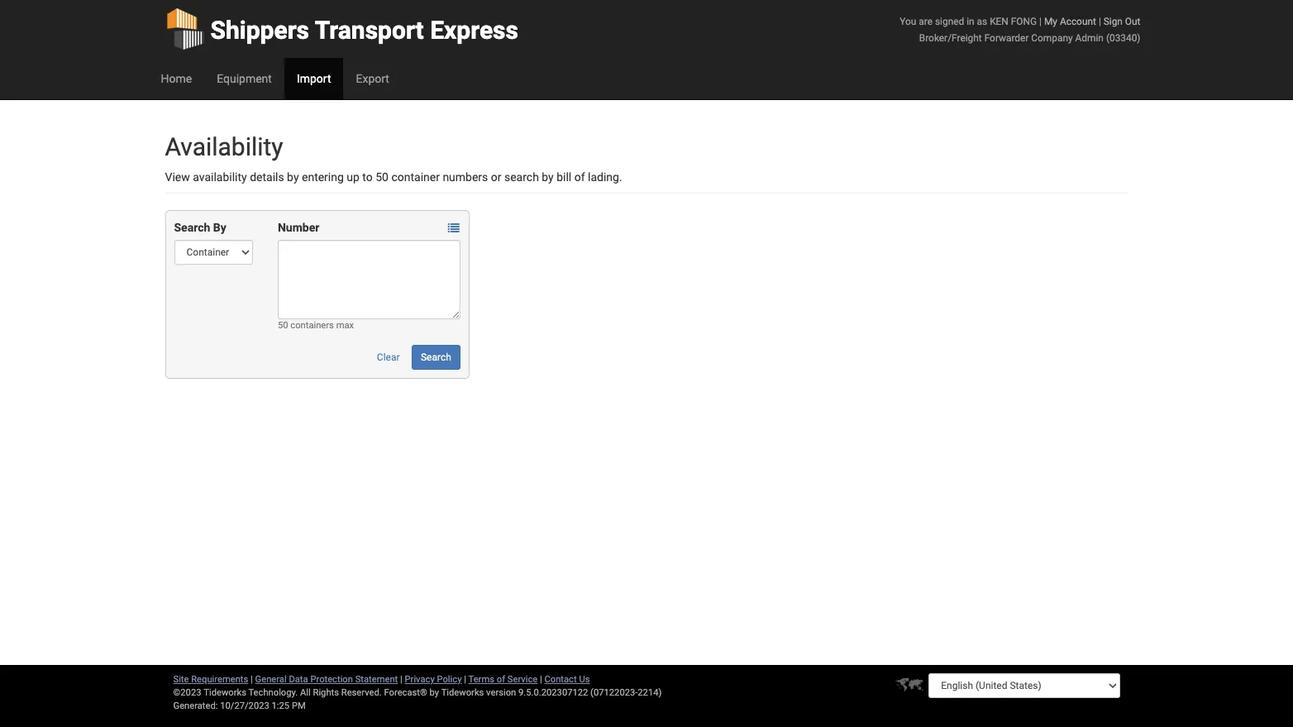 Task type: describe. For each thing, give the bounding box(es) containing it.
import
[[297, 72, 331, 85]]

protection
[[311, 674, 353, 685]]

shippers transport express
[[211, 16, 519, 45]]

by
[[213, 221, 226, 234]]

pm
[[292, 701, 306, 711]]

availability
[[193, 170, 247, 184]]

sign
[[1104, 16, 1123, 27]]

data
[[289, 674, 308, 685]]

requirements
[[191, 674, 248, 685]]

shippers
[[211, 16, 309, 45]]

service
[[508, 674, 538, 685]]

| up 9.5.0.202307122
[[540, 674, 542, 685]]

in
[[967, 16, 975, 27]]

1 horizontal spatial 50
[[376, 170, 389, 184]]

50 containers max
[[278, 320, 354, 331]]

broker/freight
[[920, 32, 983, 44]]

company
[[1032, 32, 1074, 44]]

| left my
[[1040, 16, 1042, 27]]

bill
[[557, 170, 572, 184]]

site requirements | general data protection statement | privacy policy | terms of service | contact us ©2023 tideworks technology. all rights reserved. forecast® by tideworks version 9.5.0.202307122 (07122023-2214) generated: 10/27/2023 1:25 pm
[[173, 674, 662, 711]]

privacy
[[405, 674, 435, 685]]

2 horizontal spatial by
[[542, 170, 554, 184]]

or
[[491, 170, 502, 184]]

| left general at the bottom of the page
[[251, 674, 253, 685]]

search button
[[412, 345, 461, 370]]

entering
[[302, 170, 344, 184]]

numbers
[[443, 170, 488, 184]]

0 horizontal spatial by
[[287, 170, 299, 184]]

admin
[[1076, 32, 1104, 44]]

terms
[[469, 674, 495, 685]]

contact
[[545, 674, 577, 685]]

| left sign
[[1099, 16, 1102, 27]]

show list image
[[448, 223, 460, 234]]

view availability details by entering up to 50 container numbers or search by bill of lading.
[[165, 170, 623, 184]]

1:25
[[272, 701, 290, 711]]

signed
[[936, 16, 965, 27]]

ken
[[990, 16, 1009, 27]]

search for search
[[421, 352, 452, 363]]

reserved.
[[341, 687, 382, 698]]

out
[[1126, 16, 1141, 27]]

you
[[900, 16, 917, 27]]

10/27/2023
[[220, 701, 270, 711]]

contact us link
[[545, 674, 590, 685]]

tideworks
[[441, 687, 484, 698]]

import button
[[285, 58, 344, 99]]

0 horizontal spatial 50
[[278, 320, 288, 331]]

as
[[978, 16, 988, 27]]

(07122023-
[[591, 687, 638, 698]]

shippers transport express link
[[165, 0, 519, 58]]

details
[[250, 170, 284, 184]]

Number text field
[[278, 240, 461, 319]]



Task type: locate. For each thing, give the bounding box(es) containing it.
1 vertical spatial search
[[421, 352, 452, 363]]

search left by
[[174, 221, 210, 234]]

by left bill
[[542, 170, 554, 184]]

(03340)
[[1107, 32, 1141, 44]]

you are signed in as ken fong | my account | sign out broker/freight forwarder company admin (03340)
[[900, 16, 1141, 44]]

terms of service link
[[469, 674, 538, 685]]

0 vertical spatial 50
[[376, 170, 389, 184]]

containers
[[291, 320, 334, 331]]

0 vertical spatial of
[[575, 170, 585, 184]]

search inside button
[[421, 352, 452, 363]]

50 right to
[[376, 170, 389, 184]]

by down the "privacy policy" link
[[430, 687, 439, 698]]

of right bill
[[575, 170, 585, 184]]

2214)
[[638, 687, 662, 698]]

50 left containers
[[278, 320, 288, 331]]

search by
[[174, 221, 226, 234]]

general
[[255, 674, 287, 685]]

availability
[[165, 132, 283, 161]]

1 vertical spatial of
[[497, 674, 506, 685]]

rights
[[313, 687, 339, 698]]

search right clear button
[[421, 352, 452, 363]]

site requirements link
[[173, 674, 248, 685]]

9.5.0.202307122
[[519, 687, 588, 698]]

my
[[1045, 16, 1058, 27]]

generated:
[[173, 701, 218, 711]]

privacy policy link
[[405, 674, 462, 685]]

sign out link
[[1104, 16, 1141, 27]]

50
[[376, 170, 389, 184], [278, 320, 288, 331]]

lading.
[[588, 170, 623, 184]]

max
[[336, 320, 354, 331]]

my account link
[[1045, 16, 1097, 27]]

1 horizontal spatial by
[[430, 687, 439, 698]]

equipment
[[217, 72, 272, 85]]

search
[[505, 170, 539, 184]]

to
[[363, 170, 373, 184]]

forwarder
[[985, 32, 1029, 44]]

technology.
[[249, 687, 298, 698]]

general data protection statement link
[[255, 674, 398, 685]]

clear button
[[368, 345, 409, 370]]

account
[[1060, 16, 1097, 27]]

clear
[[377, 352, 400, 363]]

transport
[[315, 16, 424, 45]]

1 horizontal spatial search
[[421, 352, 452, 363]]

container
[[392, 170, 440, 184]]

search for search by
[[174, 221, 210, 234]]

1 horizontal spatial of
[[575, 170, 585, 184]]

all
[[300, 687, 311, 698]]

us
[[579, 674, 590, 685]]

site
[[173, 674, 189, 685]]

express
[[430, 16, 519, 45]]

fong
[[1012, 16, 1038, 27]]

are
[[919, 16, 933, 27]]

export button
[[344, 58, 402, 99]]

of
[[575, 170, 585, 184], [497, 674, 506, 685]]

of up the version
[[497, 674, 506, 685]]

| up forecast®
[[400, 674, 403, 685]]

policy
[[437, 674, 462, 685]]

by inside site requirements | general data protection statement | privacy policy | terms of service | contact us ©2023 tideworks technology. all rights reserved. forecast® by tideworks version 9.5.0.202307122 (07122023-2214) generated: 10/27/2023 1:25 pm
[[430, 687, 439, 698]]

0 vertical spatial search
[[174, 221, 210, 234]]

version
[[487, 687, 516, 698]]

home
[[161, 72, 192, 85]]

of inside site requirements | general data protection statement | privacy policy | terms of service | contact us ©2023 tideworks technology. all rights reserved. forecast® by tideworks version 9.5.0.202307122 (07122023-2214) generated: 10/27/2023 1:25 pm
[[497, 674, 506, 685]]

forecast®
[[384, 687, 428, 698]]

©2023 tideworks
[[173, 687, 246, 698]]

by
[[287, 170, 299, 184], [542, 170, 554, 184], [430, 687, 439, 698]]

by right the details
[[287, 170, 299, 184]]

search
[[174, 221, 210, 234], [421, 352, 452, 363]]

1 vertical spatial 50
[[278, 320, 288, 331]]

0 horizontal spatial of
[[497, 674, 506, 685]]

home button
[[148, 58, 204, 99]]

equipment button
[[204, 58, 285, 99]]

up
[[347, 170, 360, 184]]

view
[[165, 170, 190, 184]]

|
[[1040, 16, 1042, 27], [1099, 16, 1102, 27], [251, 674, 253, 685], [400, 674, 403, 685], [464, 674, 467, 685], [540, 674, 542, 685]]

export
[[356, 72, 390, 85]]

| up tideworks
[[464, 674, 467, 685]]

statement
[[355, 674, 398, 685]]

number
[[278, 221, 320, 234]]

0 horizontal spatial search
[[174, 221, 210, 234]]



Task type: vqa. For each thing, say whether or not it's contained in the screenshot.
Number
yes



